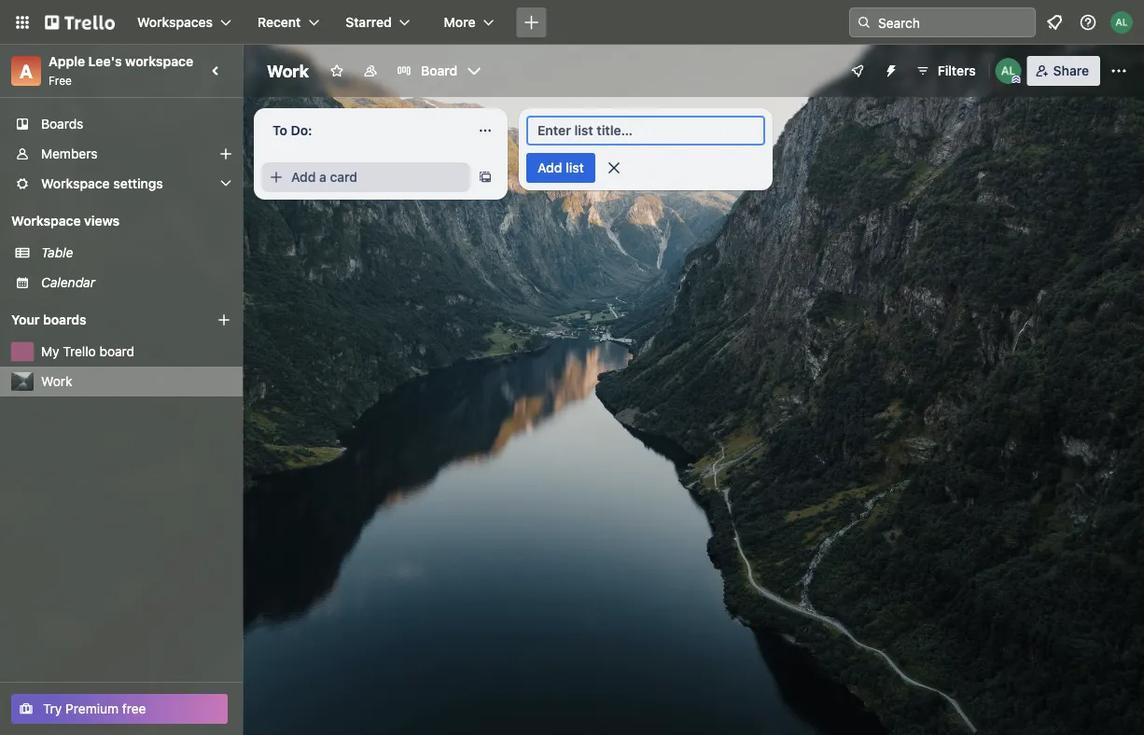 Task type: locate. For each thing, give the bounding box(es) containing it.
trello
[[63, 344, 96, 359]]

settings
[[113, 176, 163, 191]]

add list
[[538, 160, 584, 175]]

workspace for workspace views
[[11, 213, 81, 229]]

0 horizontal spatial add
[[291, 169, 316, 185]]

try
[[43, 702, 62, 717]]

add inside button
[[291, 169, 316, 185]]

boards link
[[0, 109, 243, 139]]

work down recent dropdown button
[[267, 61, 309, 81]]

1 horizontal spatial work
[[267, 61, 309, 81]]

create board or workspace image
[[522, 13, 541, 32]]

workspace for workspace settings
[[41, 176, 110, 191]]

workspace
[[125, 54, 193, 69]]

0 vertical spatial workspace
[[41, 176, 110, 191]]

members link
[[0, 139, 243, 169]]

to do:
[[273, 123, 312, 138]]

0 vertical spatial work
[[267, 61, 309, 81]]

Board name text field
[[258, 56, 318, 86]]

share
[[1054, 63, 1089, 78]]

search image
[[857, 15, 872, 30]]

add inside 'button'
[[538, 160, 562, 175]]

apple lee (applelee29) image
[[996, 58, 1022, 84]]

workspace inside popup button
[[41, 176, 110, 191]]

my
[[41, 344, 59, 359]]

workspace
[[41, 176, 110, 191], [11, 213, 81, 229]]

this member is an admin of this board. image
[[1013, 76, 1021, 84]]

boards
[[41, 116, 83, 132]]

workspace settings button
[[0, 169, 243, 199]]

1 horizontal spatial add
[[538, 160, 562, 175]]

add left the a
[[291, 169, 316, 185]]

apple lee (applelee29) image
[[1111, 11, 1133, 34]]

cancel list editing image
[[605, 159, 623, 177]]

workspace visible image
[[363, 63, 378, 78]]

add list button
[[526, 153, 595, 183]]

members
[[41, 146, 98, 161]]

board
[[99, 344, 135, 359]]

workspace views
[[11, 213, 120, 229]]

1 vertical spatial workspace
[[11, 213, 81, 229]]

table link
[[41, 244, 232, 262]]

Enter list title… text field
[[526, 116, 765, 146]]

0 notifications image
[[1044, 11, 1066, 34]]

work inside "text field"
[[267, 61, 309, 81]]

filters button
[[910, 56, 982, 86]]

add a card
[[291, 169, 358, 185]]

filters
[[938, 63, 976, 78]]

0 horizontal spatial work
[[41, 374, 72, 389]]

workspace down members
[[41, 176, 110, 191]]

primary element
[[0, 0, 1144, 45]]

add a card button
[[261, 162, 470, 192]]

a link
[[11, 56, 41, 86]]

views
[[84, 213, 120, 229]]

apple
[[49, 54, 85, 69]]

show menu image
[[1110, 62, 1129, 80]]

apple lee's workspace link
[[49, 54, 193, 69]]

star or unstar board image
[[330, 63, 344, 78]]

more
[[444, 14, 476, 30]]

workspace up the table at the top of the page
[[11, 213, 81, 229]]

more button
[[433, 7, 505, 37]]

work down my
[[41, 374, 72, 389]]

work
[[267, 61, 309, 81], [41, 374, 72, 389]]

share button
[[1027, 56, 1101, 86]]

add
[[538, 160, 562, 175], [291, 169, 316, 185]]

add for add list
[[538, 160, 562, 175]]

add left list
[[538, 160, 562, 175]]



Task type: vqa. For each thing, say whether or not it's contained in the screenshot.
the Board
yes



Task type: describe. For each thing, give the bounding box(es) containing it.
boards
[[43, 312, 86, 328]]

card
[[330, 169, 358, 185]]

create from template… image
[[478, 170, 493, 185]]

your boards
[[11, 312, 86, 328]]

a
[[319, 169, 327, 185]]

workspaces
[[137, 14, 213, 30]]

list
[[566, 160, 584, 175]]

free
[[122, 702, 146, 717]]

work link
[[41, 372, 232, 391]]

my trello board
[[41, 344, 135, 359]]

apple lee's workspace free
[[49, 54, 193, 87]]

board
[[421, 63, 458, 78]]

automation image
[[876, 56, 902, 82]]

table
[[41, 245, 73, 260]]

recent button
[[246, 7, 331, 37]]

free
[[49, 74, 72, 87]]

starred
[[346, 14, 392, 30]]

add board image
[[217, 313, 232, 328]]

workspace settings
[[41, 176, 163, 191]]

your
[[11, 312, 40, 328]]

to
[[273, 123, 288, 138]]

1 vertical spatial work
[[41, 374, 72, 389]]

recent
[[258, 14, 301, 30]]

lee's
[[88, 54, 122, 69]]

power ups image
[[850, 63, 865, 78]]

calendar link
[[41, 274, 232, 292]]

add for add a card
[[291, 169, 316, 185]]

board button
[[389, 56, 489, 86]]

starred button
[[334, 7, 422, 37]]

try premium free button
[[11, 695, 228, 724]]

To Do: text field
[[261, 116, 467, 146]]

workspaces button
[[126, 7, 243, 37]]

Search field
[[872, 8, 1035, 36]]

your boards with 2 items element
[[11, 309, 189, 331]]

a
[[20, 60, 33, 82]]

calendar
[[41, 275, 95, 290]]

back to home image
[[45, 7, 115, 37]]

open information menu image
[[1079, 13, 1098, 32]]

do:
[[291, 123, 312, 138]]

my trello board link
[[41, 343, 232, 361]]

premium
[[66, 702, 119, 717]]

try premium free
[[43, 702, 146, 717]]

workspace navigation collapse icon image
[[204, 58, 230, 84]]



